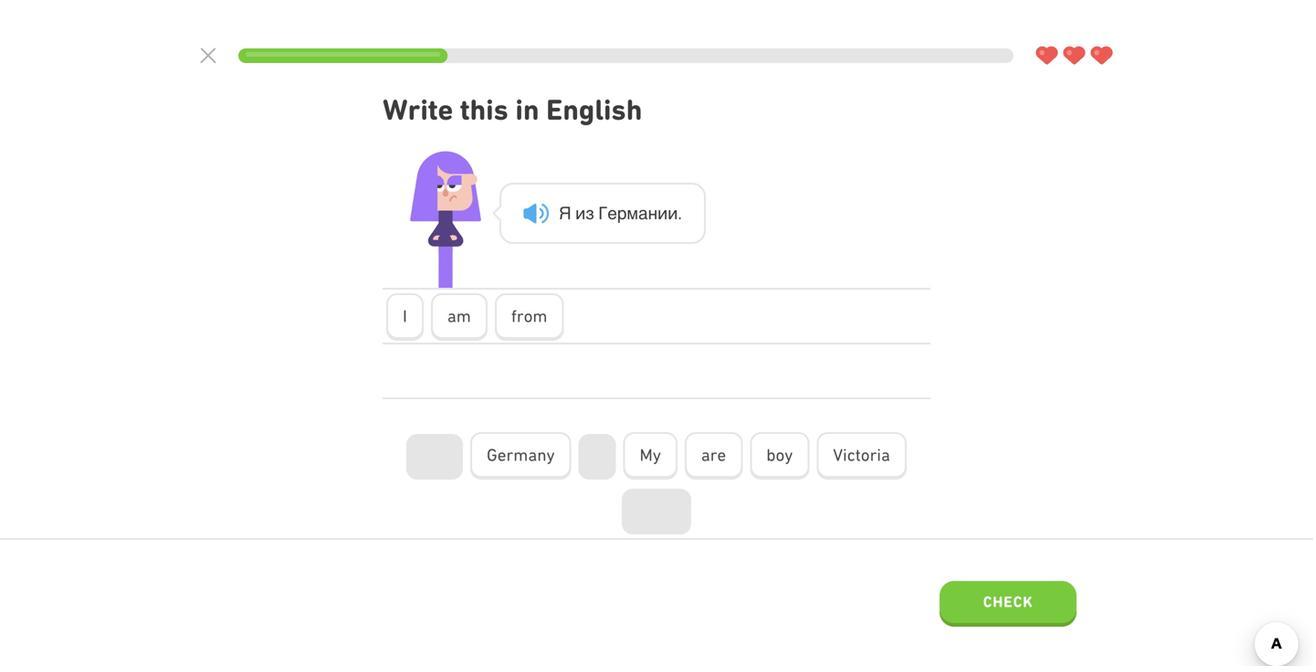Task type: describe. For each thing, give the bounding box(es) containing it.
2 и from the left
[[658, 203, 668, 223]]

boy button
[[750, 432, 810, 480]]

3 и from the left
[[668, 203, 678, 223]]

from button
[[495, 293, 564, 341]]

i
[[403, 306, 407, 326]]

am button
[[431, 293, 488, 341]]

germany
[[487, 445, 555, 465]]

victoria
[[834, 445, 891, 465]]

germany button
[[471, 432, 572, 480]]

write this in english
[[383, 93, 643, 127]]

my button
[[624, 432, 678, 480]]

з
[[586, 203, 595, 223]]

boy
[[767, 445, 793, 465]]

my
[[640, 445, 661, 465]]

from
[[511, 306, 548, 326]]

и з г е р м а н и и .
[[576, 203, 682, 223]]

а
[[639, 203, 648, 223]]



Task type: locate. For each thing, give the bounding box(es) containing it.
english
[[546, 93, 643, 127]]

victoria button
[[817, 432, 907, 480]]

write
[[383, 93, 453, 127]]

и left the .
[[658, 203, 668, 223]]

и right я
[[576, 203, 586, 223]]

1 и from the left
[[576, 203, 586, 223]]

in
[[516, 93, 540, 127]]

check button
[[940, 581, 1077, 627]]

и right н
[[668, 203, 678, 223]]

this
[[460, 93, 509, 127]]

check
[[984, 593, 1034, 611]]

г
[[599, 203, 608, 223]]

м
[[627, 203, 639, 223]]

am
[[448, 306, 471, 326]]

i button
[[386, 293, 424, 341]]

progress bar
[[238, 48, 1014, 63]]

и
[[576, 203, 586, 223], [658, 203, 668, 223], [668, 203, 678, 223]]

are button
[[685, 432, 743, 480]]

are
[[702, 445, 727, 465]]

я
[[559, 203, 572, 223]]

н
[[648, 203, 658, 223]]

е
[[608, 203, 617, 223]]

.
[[678, 203, 682, 223]]

р
[[617, 203, 627, 223]]



Task type: vqa. For each thing, say whether or not it's contained in the screenshot.
the "the free, fun, and effective way to learn a language!" at the top right of page
no



